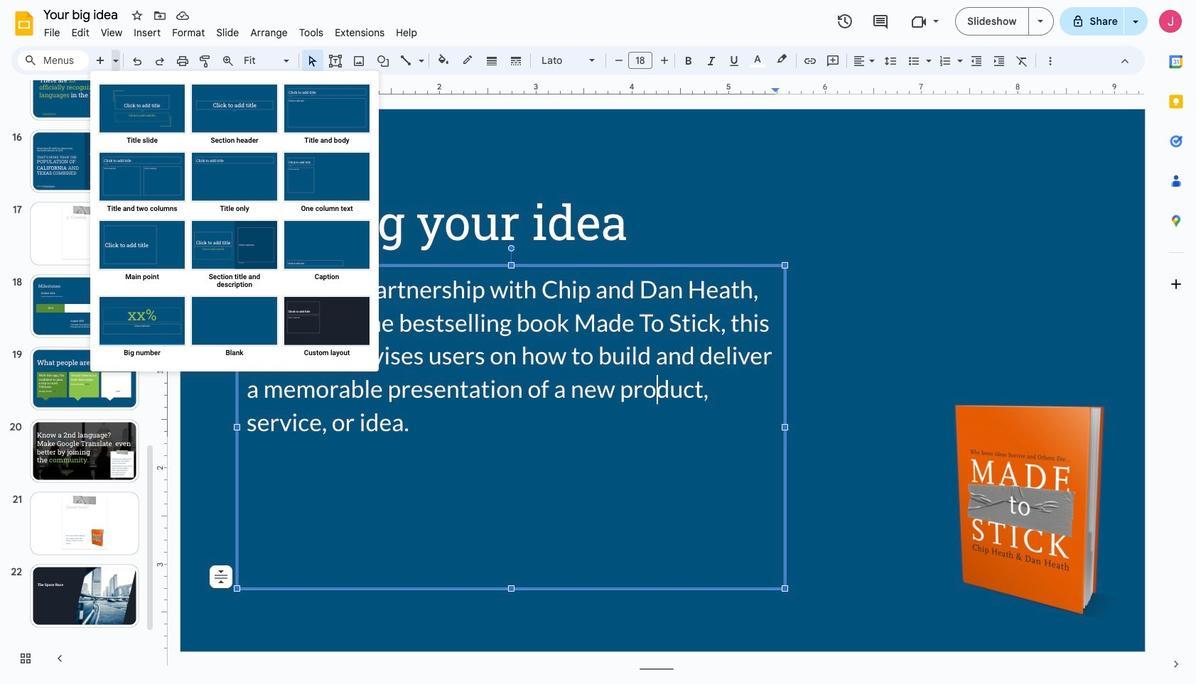 Task type: describe. For each thing, give the bounding box(es) containing it.
quick sharing actions image
[[1133, 21, 1139, 43]]

1 row from the top
[[96, 81, 373, 149]]

line image
[[399, 54, 414, 68]]

4 menu item from the left
[[128, 24, 166, 41]]

italic (⌘i) image
[[704, 54, 719, 68]]

numbered list (⌘+shift+7) image
[[938, 54, 953, 68]]

text box image
[[328, 54, 343, 68]]

left margin image
[[181, 83, 251, 94]]

Zoom text field
[[242, 50, 281, 70]]

zoom image
[[221, 54, 235, 68]]

slides home image
[[11, 11, 37, 36]]

hide the menus (ctrl+shift+f) image
[[1118, 54, 1132, 68]]

6 menu item from the left
[[211, 24, 245, 41]]

increase font size (⌘+shift+period) image
[[658, 53, 672, 68]]

paint format image
[[198, 54, 213, 68]]

8 menu item from the left
[[294, 24, 329, 41]]

redo (⌘y) image
[[153, 54, 167, 68]]

3 row from the top
[[96, 218, 373, 294]]

underline (⌘u) image
[[727, 54, 741, 68]]

increase indent (⌘+right bracket) image
[[992, 54, 1007, 68]]

select (esc) image
[[306, 54, 320, 68]]

7 menu item from the left
[[245, 24, 294, 41]]

star image
[[130, 9, 144, 23]]

undo (⌘z) image
[[130, 54, 144, 68]]

1 menu item from the left
[[38, 24, 66, 41]]

shape image
[[375, 50, 391, 70]]

Font size field
[[628, 52, 658, 73]]

Menus field
[[18, 50, 89, 70]]

new slide (ctrl+m) image
[[94, 54, 108, 68]]

bulleted list menu image
[[923, 51, 932, 56]]

border dash option
[[508, 50, 524, 70]]



Task type: locate. For each thing, give the bounding box(es) containing it.
add comment (⌘+option+m) image
[[826, 54, 840, 68]]

row
[[96, 81, 373, 149], [96, 149, 373, 218], [96, 218, 373, 294], [96, 294, 373, 362]]

last edit was seconds ago image
[[837, 13, 854, 30]]

text color image
[[750, 50, 766, 68]]

menu item up "menus" field
[[38, 24, 66, 41]]

Font size text field
[[629, 52, 652, 69]]

move image
[[153, 9, 167, 23]]

10 menu item from the left
[[390, 24, 423, 41]]

Star checkbox
[[127, 6, 147, 26]]

menu item down rename text box
[[66, 24, 95, 41]]

select line image
[[415, 51, 424, 56]]

2 row from the top
[[96, 149, 373, 218]]

font list. lato selected. option
[[542, 50, 581, 70]]

more image
[[1043, 54, 1057, 68]]

border color: transparent image
[[460, 50, 476, 69]]

clear formatting (⌘backslash) image
[[1015, 54, 1029, 68]]

tab list
[[1157, 42, 1196, 645]]

decrease indent (⌘+left bracket) image
[[970, 54, 984, 68]]

bold (⌘b) image
[[682, 54, 696, 68]]

show all comments image
[[872, 13, 889, 30]]

fill color: transparent image
[[435, 50, 452, 69]]

main toolbar
[[88, 50, 1061, 73]]

navigation
[[0, 0, 156, 685]]

option
[[210, 566, 232, 589]]

tab list inside menu bar banner
[[1157, 42, 1196, 645]]

presentation options image
[[1037, 20, 1043, 23]]

shrink text on overflow image
[[211, 567, 231, 587]]

menu item up select line icon
[[390, 24, 423, 41]]

menu item down star icon
[[128, 24, 166, 41]]

line & paragraph spacing image
[[883, 50, 899, 70]]

document status: saved to drive. image
[[176, 9, 190, 23]]

menu bar inside menu bar banner
[[38, 18, 423, 42]]

menu item up 'new slide (ctrl+m)' image
[[95, 24, 128, 41]]

menu bar banner
[[0, 0, 1196, 685]]

menu item
[[38, 24, 66, 41], [66, 24, 95, 41], [95, 24, 128, 41], [128, 24, 166, 41], [166, 24, 211, 41], [211, 24, 245, 41], [245, 24, 294, 41], [294, 24, 329, 41], [329, 24, 390, 41], [390, 24, 423, 41]]

print (⌘p) image
[[176, 54, 190, 68]]

5 menu item from the left
[[166, 24, 211, 41]]

3 menu item from the left
[[95, 24, 128, 41]]

menu item up insert image
[[329, 24, 390, 41]]

bulleted list (⌘+shift+8) image
[[907, 54, 921, 68]]

Zoom field
[[240, 50, 296, 71]]

numbered list menu image
[[954, 51, 963, 56]]

menu item down document status: saved to drive. image
[[166, 24, 211, 41]]

insert image image
[[351, 50, 367, 70]]

decrease font size (⌘+shift+comma) image
[[612, 53, 626, 68]]

share. private to only me. image
[[1072, 15, 1084, 27]]

4 row from the top
[[96, 294, 373, 362]]

border weight option
[[484, 50, 500, 70]]

Rename text field
[[38, 6, 126, 23]]

insert link (⌘k) image
[[803, 54, 817, 68]]

menu item up zoom image
[[211, 24, 245, 41]]

2 menu item from the left
[[66, 24, 95, 41]]

highlight color image
[[774, 50, 790, 68]]

menu item up 'zoom' field
[[245, 24, 294, 41]]

application
[[0, 0, 1196, 685]]

menu item up "select (esc)" image on the left
[[294, 24, 329, 41]]

9 menu item from the left
[[329, 24, 390, 41]]

menu bar
[[38, 18, 423, 42]]



Task type: vqa. For each thing, say whether or not it's contained in the screenshot.
EXTENSIONS
no



